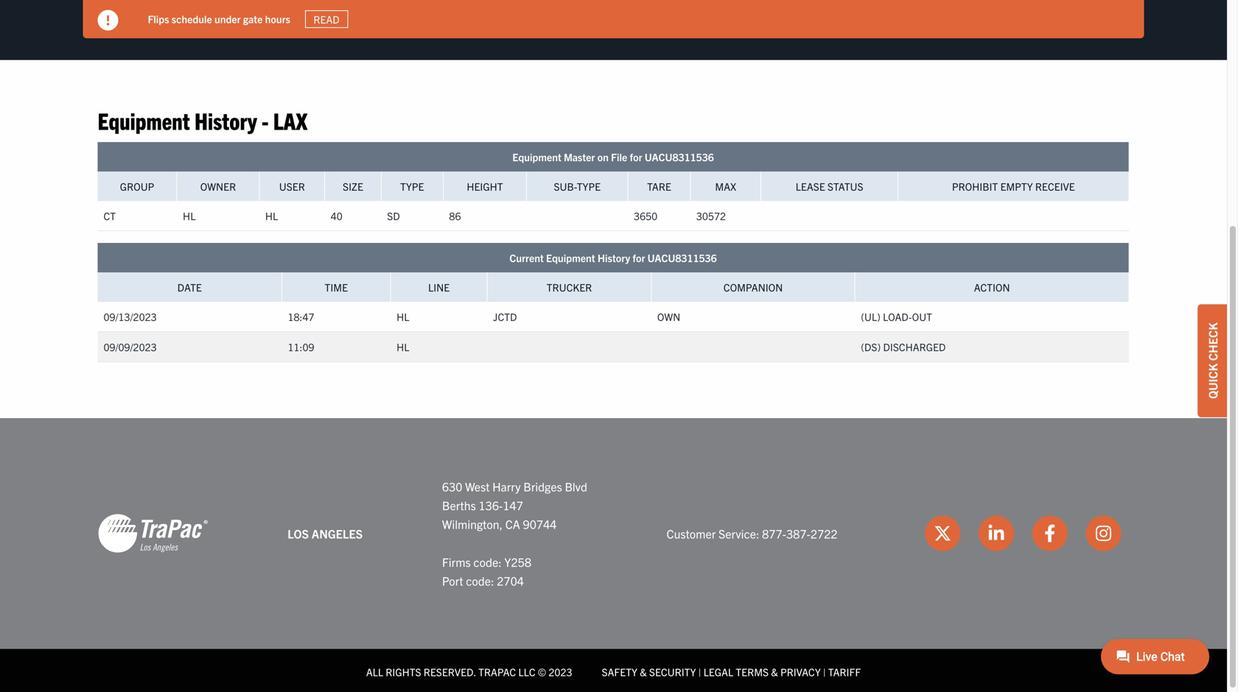 Task type: describe. For each thing, give the bounding box(es) containing it.
flips schedule under gate hours
[[148, 12, 290, 26]]

y258
[[504, 555, 531, 570]]

current
[[510, 251, 544, 265]]

ct
[[104, 209, 116, 223]]

2704
[[497, 574, 524, 588]]

tariff link
[[828, 666, 861, 679]]

read
[[314, 13, 340, 26]]

legal
[[704, 666, 733, 679]]

2 | from the left
[[823, 666, 826, 679]]

own
[[657, 310, 681, 323]]

firms code:  y258 port code:  2704
[[442, 555, 531, 588]]

terms
[[736, 666, 769, 679]]

18:47
[[288, 310, 314, 323]]

action
[[974, 281, 1010, 294]]

tare
[[647, 180, 671, 193]]

solid image
[[98, 10, 118, 31]]

trucker
[[547, 281, 592, 294]]

lease
[[796, 180, 825, 193]]

service:
[[719, 527, 759, 541]]

trapac
[[478, 666, 516, 679]]

lax
[[273, 106, 308, 135]]

footer containing 630 west harry bridges blvd
[[0, 419, 1227, 693]]

1 horizontal spatial history
[[598, 251, 630, 265]]

load-
[[883, 310, 912, 323]]

current equipment history for uacu8311536
[[510, 251, 717, 265]]

blvd
[[565, 479, 587, 494]]

gate
[[243, 12, 263, 26]]

630 west harry bridges blvd berths 136-147 wilmington, ca 90744
[[442, 479, 587, 532]]

lease status
[[796, 180, 863, 193]]

height
[[467, 180, 503, 193]]

port
[[442, 574, 463, 588]]

86
[[449, 209, 461, 223]]

hours
[[265, 12, 290, 26]]

reserved.
[[424, 666, 476, 679]]

630
[[442, 479, 462, 494]]

0 vertical spatial for
[[630, 150, 642, 164]]

check
[[1205, 323, 1220, 361]]

max
[[715, 180, 736, 193]]

receive
[[1035, 180, 1075, 193]]

(ds) discharged
[[861, 340, 946, 354]]

out
[[912, 310, 932, 323]]

2 type from the left
[[577, 180, 601, 193]]

1 vertical spatial for
[[633, 251, 645, 265]]

customer
[[667, 527, 716, 541]]

safety & security link
[[602, 666, 696, 679]]

387-
[[786, 527, 811, 541]]

angeles
[[312, 527, 363, 541]]

security
[[649, 666, 696, 679]]

1 vertical spatial uacu8311536
[[648, 251, 717, 265]]

3650
[[634, 209, 658, 223]]

time
[[325, 281, 348, 294]]

firms
[[442, 555, 471, 570]]

quick check
[[1205, 323, 1220, 399]]

equipment for equipment history - lax
[[98, 106, 190, 135]]

los angeles
[[287, 527, 363, 541]]

1 vertical spatial code:
[[466, 574, 494, 588]]

136-
[[479, 498, 503, 513]]

0 vertical spatial history
[[195, 106, 257, 135]]

file
[[611, 150, 627, 164]]

2 & from the left
[[771, 666, 778, 679]]

llc
[[518, 666, 536, 679]]

west
[[465, 479, 490, 494]]

master
[[564, 150, 595, 164]]

under
[[214, 12, 241, 26]]

sub-
[[554, 180, 577, 193]]

sub-type
[[554, 180, 601, 193]]

(ul) load-out
[[861, 310, 932, 323]]

09/09/2023
[[104, 340, 157, 354]]



Task type: vqa. For each thing, say whether or not it's contained in the screenshot.
the bottommost Solid 'icon'
no



Task type: locate. For each thing, give the bounding box(es) containing it.
read link
[[305, 10, 348, 28]]

los
[[287, 527, 309, 541]]

0 horizontal spatial type
[[400, 180, 424, 193]]

uacu8311536 up the tare
[[645, 150, 714, 164]]

type right size
[[400, 180, 424, 193]]

quick check link
[[1198, 305, 1227, 418]]

hl for 11:09
[[397, 340, 409, 354]]

1 horizontal spatial type
[[577, 180, 601, 193]]

los angeles image
[[98, 513, 208, 555]]

prohibit empty receive
[[952, 180, 1075, 193]]

0 horizontal spatial |
[[698, 666, 701, 679]]

2722
[[811, 527, 838, 541]]

equipment up group
[[98, 106, 190, 135]]

for right file
[[630, 150, 642, 164]]

equipment
[[98, 106, 190, 135], [512, 150, 561, 164], [546, 251, 595, 265]]

1 type from the left
[[400, 180, 424, 193]]

11:09
[[288, 340, 314, 354]]

legal terms & privacy link
[[704, 666, 821, 679]]

equipment history - lax
[[98, 106, 308, 135]]

wilmington,
[[442, 517, 503, 532]]

0 vertical spatial code:
[[473, 555, 502, 570]]

equipment up trucker at the top of the page
[[546, 251, 595, 265]]

hl
[[183, 209, 196, 223], [265, 209, 278, 223], [397, 310, 409, 323], [397, 340, 409, 354]]

prohibit
[[952, 180, 998, 193]]

equipment master on file for uacu8311536
[[512, 150, 714, 164]]

safety
[[602, 666, 637, 679]]

uacu8311536
[[645, 150, 714, 164], [648, 251, 717, 265]]

©
[[538, 666, 546, 679]]

for down 3650
[[633, 251, 645, 265]]

equipment up sub-
[[512, 150, 561, 164]]

group
[[120, 180, 154, 193]]

empty
[[1000, 180, 1033, 193]]

history
[[195, 106, 257, 135], [598, 251, 630, 265]]

customer service: 877-387-2722
[[667, 527, 838, 541]]

1 vertical spatial equipment
[[512, 150, 561, 164]]

code: up 2704
[[473, 555, 502, 570]]

0 horizontal spatial history
[[195, 106, 257, 135]]

90744
[[523, 517, 557, 532]]

0 vertical spatial uacu8311536
[[645, 150, 714, 164]]

1 vertical spatial history
[[598, 251, 630, 265]]

sd
[[387, 209, 400, 223]]

schedule
[[172, 12, 212, 26]]

| left tariff
[[823, 666, 826, 679]]

all rights reserved. trapac llc © 2023
[[366, 666, 572, 679]]

2 vertical spatial equipment
[[546, 251, 595, 265]]

harry
[[492, 479, 521, 494]]

equipment for equipment master on file for uacu8311536
[[512, 150, 561, 164]]

code: right port at the bottom
[[466, 574, 494, 588]]

| left legal
[[698, 666, 701, 679]]

40
[[331, 209, 343, 223]]

tariff
[[828, 666, 861, 679]]

jctd
[[493, 310, 517, 323]]

hl for hl
[[265, 209, 278, 223]]

09/13/2023
[[104, 310, 157, 323]]

0 horizontal spatial &
[[640, 666, 647, 679]]

date
[[177, 281, 202, 294]]

1 | from the left
[[698, 666, 701, 679]]

ca
[[505, 517, 520, 532]]

1 horizontal spatial |
[[823, 666, 826, 679]]

companion
[[724, 281, 783, 294]]

all
[[366, 666, 383, 679]]

1 & from the left
[[640, 666, 647, 679]]

bridges
[[523, 479, 562, 494]]

safety & security | legal terms & privacy | tariff
[[602, 666, 861, 679]]

rights
[[386, 666, 421, 679]]

-
[[262, 106, 269, 135]]

1 horizontal spatial &
[[771, 666, 778, 679]]

0 vertical spatial equipment
[[98, 106, 190, 135]]

877-
[[762, 527, 786, 541]]

user
[[279, 180, 305, 193]]

type down master
[[577, 180, 601, 193]]

on
[[597, 150, 609, 164]]

discharged
[[883, 340, 946, 354]]

owner
[[200, 180, 236, 193]]

(ul)
[[861, 310, 881, 323]]

line
[[428, 281, 450, 294]]

&
[[640, 666, 647, 679], [771, 666, 778, 679]]

code:
[[473, 555, 502, 570], [466, 574, 494, 588]]

& right safety
[[640, 666, 647, 679]]

berths
[[442, 498, 476, 513]]

2023
[[549, 666, 572, 679]]

|
[[698, 666, 701, 679], [823, 666, 826, 679]]

uacu8311536 down '30572' at the right top of the page
[[648, 251, 717, 265]]

(ds)
[[861, 340, 881, 354]]

30572
[[696, 209, 726, 223]]

size
[[343, 180, 363, 193]]

status
[[828, 180, 863, 193]]

type
[[400, 180, 424, 193], [577, 180, 601, 193]]

footer
[[0, 419, 1227, 693]]

147
[[503, 498, 523, 513]]

hl for 18:47
[[397, 310, 409, 323]]

privacy
[[781, 666, 821, 679]]

& right 'terms'
[[771, 666, 778, 679]]



